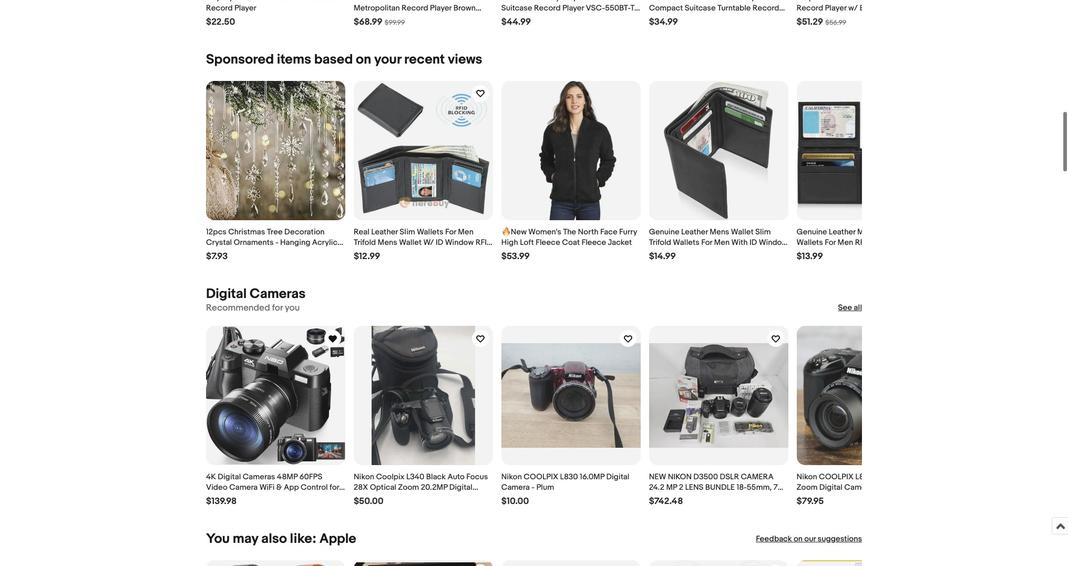 Task type: describe. For each thing, give the bounding box(es) containing it.
rfid for $12.99
[[476, 234, 493, 244]]

feedback on our suggestions link
[[757, 531, 863, 542]]

may
[[233, 528, 259, 545]]

optical
[[370, 480, 397, 490]]

$44.99 link
[[502, 0, 641, 25]]

video
[[206, 480, 228, 490]]

jacket
[[608, 234, 632, 244]]

high
[[502, 234, 519, 244]]

- for $10.00
[[532, 480, 535, 490]]

4k digital cameras 48mp 60fps video camera wifi & app control for photography
[[206, 469, 339, 500]]

slim inside genuine leather mens wallet slim trifold wallets for men with id window rfid
[[756, 224, 771, 234]]

rfid for $14.99
[[649, 245, 666, 255]]

coolpix for -
[[820, 469, 854, 479]]

digital inside nikon coolpix l340 black auto focus 28x optical zoom 20.2mp digital camera
[[450, 480, 473, 490]]

$51.29 $56.99
[[797, 13, 847, 24]]

plum
[[537, 480, 555, 490]]

$68.99 $99.99
[[354, 13, 405, 24]]

0 vertical spatial on
[[356, 48, 372, 65]]

north
[[578, 224, 599, 234]]

id for $12.99
[[436, 234, 444, 244]]

60fps
[[300, 469, 323, 479]]

like:
[[290, 528, 317, 545]]

48mp
[[277, 469, 298, 479]]

$34.99 text field
[[649, 13, 679, 25]]

trifold inside real leather slim wallets for men trifold mens wallet w/ id window rfid blocking
[[354, 234, 376, 244]]

camera inside nikon coolpix l340 black auto focus 28x optical zoom 20.2mp digital camera
[[354, 490, 382, 500]]

your
[[375, 48, 402, 65]]

$51.29 text field
[[797, 13, 824, 25]]

recommended for you element
[[206, 300, 300, 311]]

l830 for $10.00
[[561, 469, 578, 479]]

rfid inside genuine leather minimalist bifold wallets for men rfid blocking slim mens wallet
[[856, 234, 873, 244]]

slim inside real leather slim wallets for men trifold mens wallet w/ id window rfid blocking
[[400, 224, 415, 234]]

$742.48
[[649, 494, 684, 504]]

face
[[601, 224, 618, 234]]

new nikon d3500 dslr camera 24.2 mp 2 lens bundle 18-55mm, 70- 300mm with bag kit
[[649, 469, 786, 500]]

wallets inside real leather slim wallets for men trifold mens wallet w/ id window rfid blocking
[[417, 224, 444, 234]]

$53.99
[[502, 248, 530, 259]]

genuine for $13.99
[[797, 224, 828, 234]]

nikon for $10.00
[[502, 469, 522, 479]]

auto
[[448, 469, 465, 479]]

24.2
[[649, 480, 665, 490]]

nikon coolpix l830 16.0mp 30x zoom digital camera - black *tested* w 8gb sd
[[797, 469, 934, 500]]

digital inside nikon coolpix l830 16.0mp 30x zoom digital camera - black *tested* w 8gb sd
[[820, 480, 843, 490]]

sd
[[824, 490, 834, 500]]

kit
[[714, 490, 725, 500]]

nikon coolpix l340 black auto focus 28x optical zoom 20.2mp digital camera
[[354, 469, 488, 500]]

apple
[[320, 528, 357, 545]]

slim inside genuine leather minimalist bifold wallets for men rfid blocking slim mens wallet
[[907, 234, 923, 244]]

feedback on our suggestions
[[757, 531, 863, 541]]

app
[[284, 480, 299, 490]]

acrylic
[[312, 234, 338, 244]]

8gb
[[806, 490, 822, 500]]

$99.99
[[385, 15, 405, 23]]

genuine leather mens wallet slim trifold wallets for men with id window rfid
[[649, 224, 788, 255]]

0 vertical spatial christmas
[[228, 224, 265, 234]]

sponsored
[[206, 48, 274, 65]]

window for $12.99
[[445, 234, 474, 244]]

$139.98
[[206, 494, 237, 504]]

1 vertical spatial christmas
[[206, 245, 243, 255]]

window for $14.99
[[759, 234, 788, 244]]

55mm,
[[747, 480, 772, 490]]

hanging
[[280, 234, 311, 244]]

🔥new
[[502, 224, 527, 234]]

300mm
[[649, 490, 678, 500]]

$68.99
[[354, 13, 383, 24]]

tree
[[267, 224, 283, 234]]

blocking inside genuine leather minimalist bifold wallets for men rfid blocking slim mens wallet
[[874, 234, 906, 244]]

sponsored items based on your recent views
[[206, 48, 483, 65]]

digital cameras
[[206, 283, 306, 299]]

you may also like: apple
[[206, 528, 357, 545]]

previous price $56.99 text field
[[826, 15, 847, 23]]

black inside nikon coolpix l830 16.0mp 30x zoom digital camera - black *tested* w 8gb sd
[[880, 480, 900, 490]]

trifold inside genuine leather mens wallet slim trifold wallets for men with id window rfid
[[649, 234, 672, 244]]

w/
[[424, 234, 434, 244]]

mp
[[667, 480, 678, 490]]

&
[[277, 480, 282, 490]]

photography
[[206, 490, 252, 500]]

12pcs
[[206, 224, 227, 234]]

$7.93
[[206, 248, 228, 259]]

12pcs christmas tree decoration crystal ornaments - hanging acrylic christmas
[[206, 224, 338, 255]]

nikon coolpix l830 16.0mp digital camera - plum $10.00
[[502, 469, 630, 504]]

d3500
[[694, 469, 719, 479]]

furry
[[620, 224, 638, 234]]

leather for $14.99
[[682, 224, 708, 234]]

$50.00 text field
[[354, 494, 384, 505]]

$34.99
[[649, 13, 679, 24]]

$22.50 link
[[206, 0, 346, 25]]

also
[[262, 528, 287, 545]]

real
[[354, 224, 370, 234]]

$22.50 text field
[[206, 13, 235, 25]]

camera inside nikon coolpix l830 16.0mp 30x zoom digital camera - black *tested* w 8gb sd
[[845, 480, 873, 490]]

$13.99
[[797, 248, 824, 259]]

camera inside the nikon coolpix l830 16.0mp digital camera - plum $10.00
[[502, 480, 530, 490]]

28x
[[354, 480, 368, 490]]

l830 for -
[[856, 469, 874, 479]]

leather for $12.99
[[371, 224, 398, 234]]

previous price $99.99 text field
[[385, 15, 405, 23]]

$10.00
[[502, 494, 529, 504]]

1 fleece from the left
[[536, 234, 561, 244]]

recommended
[[206, 300, 270, 310]]

focus
[[467, 469, 488, 479]]

*tested*
[[901, 480, 934, 490]]

coat
[[562, 234, 580, 244]]

digital cameras link
[[206, 283, 306, 299]]

zoom inside nikon coolpix l830 16.0mp 30x zoom digital camera - black *tested* w 8gb sd
[[797, 480, 818, 490]]

- for acrylic
[[276, 234, 279, 244]]

bag
[[696, 490, 712, 500]]

$44.99 text field
[[502, 13, 531, 25]]

digital inside the nikon coolpix l830 16.0mp digital camera - plum $10.00
[[607, 469, 630, 479]]

feedback
[[757, 531, 793, 541]]

l340
[[407, 469, 425, 479]]

4k
[[206, 469, 216, 479]]



Task type: locate. For each thing, give the bounding box(es) containing it.
$22.50
[[206, 13, 235, 24]]

2 window from the left
[[759, 234, 788, 244]]

0 horizontal spatial rfid
[[476, 234, 493, 244]]

16.0mp
[[580, 469, 605, 479], [876, 469, 900, 479]]

1 vertical spatial on
[[794, 531, 803, 541]]

zoom
[[398, 480, 419, 490], [797, 480, 818, 490]]

wallets
[[417, 224, 444, 234], [674, 234, 700, 244], [797, 234, 824, 244]]

1 vertical spatial black
[[880, 480, 900, 490]]

1 horizontal spatial nikon
[[502, 469, 522, 479]]

digital up the sd
[[820, 480, 843, 490]]

16.0mp for $10.00
[[580, 469, 605, 479]]

1 genuine from the left
[[649, 224, 680, 234]]

0 horizontal spatial coolpix
[[524, 469, 559, 479]]

0 horizontal spatial men
[[458, 224, 474, 234]]

leather inside genuine leather minimalist bifold wallets for men rfid blocking slim mens wallet
[[829, 224, 856, 234]]

coolpix inside nikon coolpix l830 16.0mp 30x zoom digital camera - black *tested* w 8gb sd
[[820, 469, 854, 479]]

0 horizontal spatial zoom
[[398, 480, 419, 490]]

- inside 12pcs christmas tree decoration crystal ornaments - hanging acrylic christmas
[[276, 234, 279, 244]]

0 horizontal spatial fleece
[[536, 234, 561, 244]]

views
[[448, 48, 483, 65]]

- inside the nikon coolpix l830 16.0mp digital camera - plum $10.00
[[532, 480, 535, 490]]

$10.00 text field
[[502, 494, 529, 505]]

2 horizontal spatial for
[[826, 234, 837, 244]]

16.0mp for -
[[876, 469, 900, 479]]

3 nikon from the left
[[797, 469, 818, 479]]

ornaments
[[234, 234, 274, 244]]

0 horizontal spatial trifold
[[354, 234, 376, 244]]

trifold up $14.99
[[649, 234, 672, 244]]

0 vertical spatial mens
[[710, 224, 730, 234]]

2 horizontal spatial slim
[[907, 234, 923, 244]]

cameras up the wifi
[[243, 469, 275, 479]]

1 horizontal spatial genuine
[[797, 224, 828, 234]]

with
[[732, 234, 748, 244]]

0 horizontal spatial -
[[276, 234, 279, 244]]

1 nikon from the left
[[354, 469, 375, 479]]

genuine inside genuine leather minimalist bifold wallets for men rfid blocking slim mens wallet
[[797, 224, 828, 234]]

1 horizontal spatial fleece
[[582, 234, 607, 244]]

1 horizontal spatial black
[[880, 480, 900, 490]]

$7.93 text field
[[206, 248, 228, 259]]

$44.99
[[502, 13, 531, 24]]

1 horizontal spatial coolpix
[[820, 469, 854, 479]]

0 horizontal spatial slim
[[400, 224, 415, 234]]

fleece
[[536, 234, 561, 244], [582, 234, 607, 244]]

dslr
[[720, 469, 740, 479]]

cameras up the you
[[250, 283, 306, 299]]

nikon for -
[[797, 469, 818, 479]]

$13.99 text field
[[797, 248, 824, 259]]

mens inside genuine leather minimalist bifold wallets for men rfid blocking slim mens wallet
[[797, 245, 817, 255]]

lens
[[686, 480, 704, 490]]

0 horizontal spatial blocking
[[354, 245, 385, 255]]

nikon for zoom
[[354, 469, 375, 479]]

$79.95 text field
[[797, 494, 825, 505]]

window right the w/
[[445, 234, 474, 244]]

1 horizontal spatial wallets
[[674, 234, 700, 244]]

1 horizontal spatial trifold
[[649, 234, 672, 244]]

- inside nikon coolpix l830 16.0mp 30x zoom digital camera - black *tested* w 8gb sd
[[875, 480, 878, 490]]

blocking
[[874, 234, 906, 244], [354, 245, 385, 255]]

1 horizontal spatial slim
[[756, 224, 771, 234]]

minimalist
[[858, 224, 895, 234]]

w
[[797, 490, 805, 500]]

cameras
[[250, 283, 306, 299], [243, 469, 275, 479]]

1 vertical spatial wallet
[[399, 234, 422, 244]]

id inside real leather slim wallets for men trifold mens wallet w/ id window rfid blocking
[[436, 234, 444, 244]]

0 horizontal spatial 16.0mp
[[580, 469, 605, 479]]

leather inside genuine leather mens wallet slim trifold wallets for men with id window rfid
[[682, 224, 708, 234]]

1 horizontal spatial men
[[715, 234, 730, 244]]

rfid inside real leather slim wallets for men trifold mens wallet w/ id window rfid blocking
[[476, 234, 493, 244]]

2 l830 from the left
[[856, 469, 874, 479]]

mens
[[710, 224, 730, 234], [378, 234, 398, 244], [797, 245, 817, 255]]

for right control
[[330, 480, 339, 490]]

2 horizontal spatial men
[[838, 234, 854, 244]]

for
[[446, 224, 457, 234], [702, 234, 713, 244], [826, 234, 837, 244]]

id right the w/
[[436, 234, 444, 244]]

leather for $13.99
[[829, 224, 856, 234]]

1 zoom from the left
[[398, 480, 419, 490]]

christmas down the crystal
[[206, 245, 243, 255]]

0 horizontal spatial id
[[436, 234, 444, 244]]

mens inside genuine leather mens wallet slim trifold wallets for men with id window rfid
[[710, 224, 730, 234]]

digital up the recommended at the bottom of the page
[[206, 283, 247, 299]]

genuine for $14.99
[[649, 224, 680, 234]]

1 horizontal spatial zoom
[[797, 480, 818, 490]]

$50.00
[[354, 494, 384, 504]]

digital up the video at bottom
[[218, 469, 241, 479]]

0 horizontal spatial on
[[356, 48, 372, 65]]

0 vertical spatial black
[[427, 469, 446, 479]]

1 horizontal spatial mens
[[710, 224, 730, 234]]

fleece down north
[[582, 234, 607, 244]]

items
[[277, 48, 311, 65]]

window inside real leather slim wallets for men trifold mens wallet w/ id window rfid blocking
[[445, 234, 474, 244]]

blocking inside real leather slim wallets for men trifold mens wallet w/ id window rfid blocking
[[354, 245, 385, 255]]

rfid
[[476, 234, 493, 244], [856, 234, 873, 244], [649, 245, 666, 255]]

wallet inside genuine leather minimalist bifold wallets for men rfid blocking slim mens wallet
[[819, 245, 841, 255]]

1 vertical spatial cameras
[[243, 469, 275, 479]]

20.2mp
[[421, 480, 448, 490]]

on left our
[[794, 531, 803, 541]]

1 horizontal spatial for
[[330, 480, 339, 490]]

you
[[285, 300, 300, 310]]

0 vertical spatial cameras
[[250, 283, 306, 299]]

cameras inside 4k digital cameras 48mp 60fps video camera wifi & app control for photography
[[243, 469, 275, 479]]

leather inside real leather slim wallets for men trifold mens wallet w/ id window rfid blocking
[[371, 224, 398, 234]]

2 horizontal spatial leather
[[829, 224, 856, 234]]

digital left new
[[607, 469, 630, 479]]

men
[[458, 224, 474, 234], [715, 234, 730, 244], [838, 234, 854, 244]]

nikon
[[354, 469, 375, 479], [502, 469, 522, 479], [797, 469, 818, 479]]

16.0mp inside the nikon coolpix l830 16.0mp digital camera - plum $10.00
[[580, 469, 605, 479]]

genuine
[[649, 224, 680, 234], [797, 224, 828, 234]]

$742.48 text field
[[649, 494, 684, 505]]

zoom down l340
[[398, 480, 419, 490]]

wallets inside genuine leather minimalist bifold wallets for men rfid blocking slim mens wallet
[[797, 234, 824, 244]]

1 horizontal spatial blocking
[[874, 234, 906, 244]]

recent
[[405, 48, 445, 65]]

0 vertical spatial wallet
[[732, 224, 754, 234]]

0 horizontal spatial for
[[272, 300, 283, 310]]

genuine inside genuine leather mens wallet slim trifold wallets for men with id window rfid
[[649, 224, 680, 234]]

black up 20.2mp
[[427, 469, 446, 479]]

based
[[314, 48, 353, 65]]

2 horizontal spatial wallet
[[819, 245, 841, 255]]

trifold down the real
[[354, 234, 376, 244]]

decoration
[[285, 224, 325, 234]]

-
[[276, 234, 279, 244], [532, 480, 535, 490], [875, 480, 878, 490]]

0 horizontal spatial wallets
[[417, 224, 444, 234]]

men inside real leather slim wallets for men trifold mens wallet w/ id window rfid blocking
[[458, 224, 474, 234]]

loft
[[520, 234, 534, 244]]

coolpix inside the nikon coolpix l830 16.0mp digital camera - plum $10.00
[[524, 469, 559, 479]]

for left the you
[[272, 300, 283, 310]]

1 horizontal spatial leather
[[682, 224, 708, 234]]

for inside genuine leather mens wallet slim trifold wallets for men with id window rfid
[[702, 234, 713, 244]]

slim
[[400, 224, 415, 234], [756, 224, 771, 234], [907, 234, 923, 244]]

$79.95
[[797, 494, 825, 504]]

christmas
[[228, 224, 265, 234], [206, 245, 243, 255]]

rfid inside genuine leather mens wallet slim trifold wallets for men with id window rfid
[[649, 245, 666, 255]]

3 leather from the left
[[829, 224, 856, 234]]

2 fleece from the left
[[582, 234, 607, 244]]

1 horizontal spatial window
[[759, 234, 788, 244]]

genuine leather minimalist bifold wallets for men rfid blocking slim mens wallet
[[797, 224, 923, 255]]

coolpix
[[376, 469, 405, 479]]

$34.99 link
[[649, 0, 789, 25]]

you
[[206, 528, 230, 545]]

recommended for you
[[206, 300, 300, 310]]

digital inside 4k digital cameras 48mp 60fps video camera wifi & app control for photography
[[218, 469, 241, 479]]

1 horizontal spatial rfid
[[649, 245, 666, 255]]

1 horizontal spatial l830
[[856, 469, 874, 479]]

0 horizontal spatial window
[[445, 234, 474, 244]]

l830 inside the nikon coolpix l830 16.0mp digital camera - plum $10.00
[[561, 469, 578, 479]]

30x
[[902, 469, 917, 479]]

the
[[564, 224, 577, 234]]

coolpix up the sd
[[820, 469, 854, 479]]

0 horizontal spatial for
[[446, 224, 457, 234]]

$12.99 text field
[[354, 248, 381, 259]]

0 horizontal spatial wallet
[[399, 234, 422, 244]]

camera
[[741, 469, 774, 479]]

with
[[679, 490, 694, 500]]

1 horizontal spatial for
[[702, 234, 713, 244]]

mens inside real leather slim wallets for men trifold mens wallet w/ id window rfid blocking
[[378, 234, 398, 244]]

wallets up $14.99
[[674, 234, 700, 244]]

$12.99
[[354, 248, 381, 259]]

16.0mp inside nikon coolpix l830 16.0mp 30x zoom digital camera - black *tested* w 8gb sd
[[876, 469, 900, 479]]

men inside genuine leather minimalist bifold wallets for men rfid blocking slim mens wallet
[[838, 234, 854, 244]]

1 horizontal spatial id
[[750, 234, 758, 244]]

$68.99 text field
[[354, 13, 383, 25]]

nikon inside nikon coolpix l340 black auto focus 28x optical zoom 20.2mp digital camera
[[354, 469, 375, 479]]

black left *tested*
[[880, 480, 900, 490]]

1 vertical spatial for
[[330, 480, 339, 490]]

wallet inside genuine leather mens wallet slim trifold wallets for men with id window rfid
[[732, 224, 754, 234]]

$51.29
[[797, 13, 824, 24]]

new
[[649, 469, 667, 479]]

1 leather from the left
[[371, 224, 398, 234]]

1 l830 from the left
[[561, 469, 578, 479]]

id inside genuine leather mens wallet slim trifold wallets for men with id window rfid
[[750, 234, 758, 244]]

l830 inside nikon coolpix l830 16.0mp 30x zoom digital camera - black *tested* w 8gb sd
[[856, 469, 874, 479]]

wallets up $13.99
[[797, 234, 824, 244]]

2 horizontal spatial rfid
[[856, 234, 873, 244]]

2 horizontal spatial -
[[875, 480, 878, 490]]

1 horizontal spatial -
[[532, 480, 535, 490]]

2 horizontal spatial mens
[[797, 245, 817, 255]]

1 horizontal spatial 16.0mp
[[876, 469, 900, 479]]

crystal
[[206, 234, 232, 244]]

2 coolpix from the left
[[820, 469, 854, 479]]

2 nikon from the left
[[502, 469, 522, 479]]

wifi
[[260, 480, 275, 490]]

0 horizontal spatial genuine
[[649, 224, 680, 234]]

2 vertical spatial wallet
[[819, 245, 841, 255]]

nikon up 28x
[[354, 469, 375, 479]]

black
[[427, 469, 446, 479], [880, 480, 900, 490]]

id
[[436, 234, 444, 244], [750, 234, 758, 244]]

nikon up w
[[797, 469, 818, 479]]

genuine up $13.99
[[797, 224, 828, 234]]

1 horizontal spatial wallet
[[732, 224, 754, 234]]

1 16.0mp from the left
[[580, 469, 605, 479]]

$56.99
[[826, 15, 847, 23]]

see all link
[[839, 300, 863, 310]]

id for $14.99
[[750, 234, 758, 244]]

women's
[[529, 224, 562, 234]]

for inside genuine leather minimalist bifold wallets for men rfid blocking slim mens wallet
[[826, 234, 837, 244]]

digital down auto
[[450, 480, 473, 490]]

our
[[805, 531, 817, 541]]

for inside 4k digital cameras 48mp 60fps video camera wifi & app control for photography
[[330, 480, 339, 490]]

1 id from the left
[[436, 234, 444, 244]]

window
[[445, 234, 474, 244], [759, 234, 788, 244]]

0 vertical spatial for
[[272, 300, 283, 310]]

2 leather from the left
[[682, 224, 708, 234]]

1 coolpix from the left
[[524, 469, 559, 479]]

1 window from the left
[[445, 234, 474, 244]]

$139.98 text field
[[206, 494, 237, 505]]

2
[[679, 480, 684, 490]]

1 horizontal spatial on
[[794, 531, 803, 541]]

id right with
[[750, 234, 758, 244]]

- left the plum
[[532, 480, 535, 490]]

control
[[301, 480, 328, 490]]

blocking down the real
[[354, 245, 385, 255]]

0 horizontal spatial black
[[427, 469, 446, 479]]

window right with
[[759, 234, 788, 244]]

0 horizontal spatial l830
[[561, 469, 578, 479]]

men inside genuine leather mens wallet slim trifold wallets for men with id window rfid
[[715, 234, 730, 244]]

nikon up $10.00
[[502, 469, 522, 479]]

0 horizontal spatial nikon
[[354, 469, 375, 479]]

blocking down minimalist
[[874, 234, 906, 244]]

1 trifold from the left
[[354, 234, 376, 244]]

genuine up $14.99
[[649, 224, 680, 234]]

$53.99 text field
[[502, 248, 530, 259]]

wallet inside real leather slim wallets for men trifold mens wallet w/ id window rfid blocking
[[399, 234, 422, 244]]

🔥new women's the north face furry high loft fleece coat fleece jacket $53.99
[[502, 224, 638, 259]]

2 16.0mp from the left
[[876, 469, 900, 479]]

for inside real leather slim wallets for men trifold mens wallet w/ id window rfid blocking
[[446, 224, 457, 234]]

- left *tested*
[[875, 480, 878, 490]]

fleece down women's
[[536, 234, 561, 244]]

0 vertical spatial blocking
[[874, 234, 906, 244]]

on left your
[[356, 48, 372, 65]]

2 genuine from the left
[[797, 224, 828, 234]]

camera inside 4k digital cameras 48mp 60fps video camera wifi & app control for photography
[[229, 480, 258, 490]]

wallets up the w/
[[417, 224, 444, 234]]

2 horizontal spatial nikon
[[797, 469, 818, 479]]

coolpix up the plum
[[524, 469, 559, 479]]

- down tree on the top left of the page
[[276, 234, 279, 244]]

nikon inside the nikon coolpix l830 16.0mp digital camera - plum $10.00
[[502, 469, 522, 479]]

nikon inside nikon coolpix l830 16.0mp 30x zoom digital camera - black *tested* w 8gb sd
[[797, 469, 818, 479]]

nikon
[[668, 469, 692, 479]]

suggestions
[[818, 531, 863, 541]]

black inside nikon coolpix l340 black auto focus 28x optical zoom 20.2mp digital camera
[[427, 469, 446, 479]]

2 horizontal spatial wallets
[[797, 234, 824, 244]]

$14.99 text field
[[649, 248, 676, 259]]

2 zoom from the left
[[797, 480, 818, 490]]

bifold
[[896, 224, 917, 234]]

christmas up ornaments at the left top of page
[[228, 224, 265, 234]]

wallets inside genuine leather mens wallet slim trifold wallets for men with id window rfid
[[674, 234, 700, 244]]

all
[[855, 300, 863, 310]]

wallet
[[732, 224, 754, 234], [399, 234, 422, 244], [819, 245, 841, 255]]

zoom inside nikon coolpix l340 black auto focus 28x optical zoom 20.2mp digital camera
[[398, 480, 419, 490]]

1 vertical spatial blocking
[[354, 245, 385, 255]]

real leather slim wallets for men trifold mens wallet w/ id window rfid blocking
[[354, 224, 493, 255]]

window inside genuine leather mens wallet slim trifold wallets for men with id window rfid
[[759, 234, 788, 244]]

see
[[839, 300, 853, 310]]

2 id from the left
[[750, 234, 758, 244]]

$14.99
[[649, 248, 676, 259]]

2 vertical spatial mens
[[797, 245, 817, 255]]

1 vertical spatial mens
[[378, 234, 398, 244]]

2 trifold from the left
[[649, 234, 672, 244]]

coolpix for $10.00
[[524, 469, 559, 479]]

0 horizontal spatial mens
[[378, 234, 398, 244]]

bundle
[[706, 480, 735, 490]]

0 horizontal spatial leather
[[371, 224, 398, 234]]

zoom up 8gb
[[797, 480, 818, 490]]



Task type: vqa. For each thing, say whether or not it's contained in the screenshot.
L830 related to -
yes



